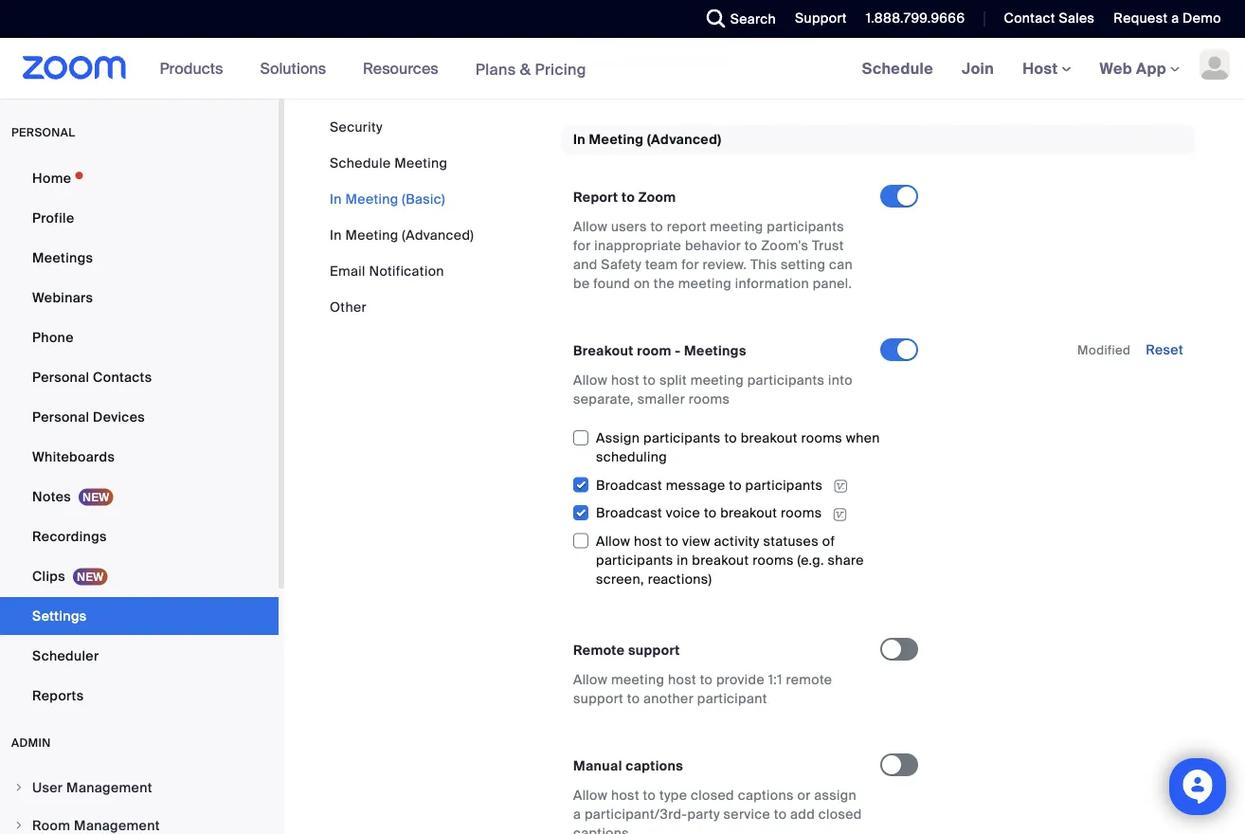 Task type: locate. For each thing, give the bounding box(es) containing it.
participant
[[698, 690, 768, 707]]

email notification link
[[330, 262, 445, 280]]

0 horizontal spatial (advanced)
[[402, 226, 474, 244]]

search
[[731, 10, 777, 27]]

breakout for voice
[[721, 505, 778, 522]]

for right team
[[682, 256, 700, 273]]

breakout down activity
[[693, 551, 750, 569]]

host up separate,
[[612, 371, 640, 389]]

menu bar containing security
[[330, 118, 474, 317]]

1 vertical spatial a
[[574, 806, 582, 823]]

allow host to split meeting participants into separate, smaller rooms
[[574, 371, 853, 408]]

behavior
[[685, 237, 742, 254]]

meeting down the schedule meeting
[[346, 190, 399, 208]]

be
[[574, 275, 590, 292]]

(e.g.
[[798, 551, 825, 569]]

allow for allow host to split meeting participants into separate, smaller rooms
[[574, 371, 608, 389]]

breakout up the broadcast message to participants application
[[741, 430, 798, 447]]

right image
[[13, 820, 25, 832]]

in up report
[[574, 131, 586, 148]]

review.
[[703, 256, 747, 273]]

meeting down remote support
[[612, 671, 665, 689]]

0 horizontal spatial support
[[574, 690, 624, 707]]

zoom's
[[762, 237, 809, 254]]

to up in
[[666, 533, 679, 550]]

product information navigation
[[146, 38, 601, 100]]

contact sales link
[[990, 0, 1100, 38], [1005, 9, 1096, 27]]

(advanced) up zoom
[[648, 131, 722, 148]]

allow up screen, on the bottom
[[596, 533, 631, 550]]

captions
[[626, 757, 684, 775], [738, 787, 794, 804], [574, 825, 630, 834]]

other link
[[330, 298, 367, 316]]

1 vertical spatial (advanced)
[[402, 226, 474, 244]]

allow up separate,
[[574, 371, 608, 389]]

rooms left when
[[802, 430, 843, 447]]

0 vertical spatial meetings
[[32, 249, 93, 266]]

meetings inside in meeting (advanced) element
[[685, 342, 747, 359]]

1 vertical spatial schedule
[[330, 154, 391, 172]]

participants up screen, on the bottom
[[596, 551, 674, 569]]

closed
[[691, 787, 735, 804], [819, 806, 863, 823]]

allow for allow users to report meeting participants for inappropriate behavior to zoom's trust and safety team for review. this setting can be found on the meeting information panel.
[[574, 218, 608, 235]]

1 vertical spatial breakout
[[721, 505, 778, 522]]

to inside assign participants to breakout rooms when scheduling
[[725, 430, 738, 447]]

allow meeting host to provide 1:1 remote support to another participant
[[574, 671, 833, 707]]

meeting for in meeting (advanced) link
[[346, 226, 399, 244]]

webinars link
[[0, 279, 279, 317]]

to
[[622, 188, 635, 206], [651, 218, 664, 235], [745, 237, 758, 254], [643, 371, 656, 389], [725, 430, 738, 447], [729, 477, 742, 494], [704, 505, 717, 522], [666, 533, 679, 550], [700, 671, 713, 689], [628, 690, 640, 707], [643, 787, 656, 804], [775, 806, 787, 823]]

security link
[[330, 118, 383, 136]]

group
[[573, 424, 881, 593]]

schedule
[[863, 58, 934, 78], [330, 154, 391, 172]]

allow inside allow host to split meeting participants into separate, smaller rooms
[[574, 371, 608, 389]]

participants
[[767, 218, 845, 235], [748, 371, 825, 389], [644, 430, 721, 447], [746, 477, 823, 494], [596, 551, 674, 569]]

settings link
[[0, 597, 279, 635]]

activity
[[715, 533, 760, 550]]

trust
[[813, 237, 845, 254]]

0 vertical spatial in meeting (advanced)
[[574, 131, 722, 148]]

admin menu menu
[[0, 770, 279, 834]]

0 vertical spatial a
[[1172, 9, 1180, 27]]

this
[[751, 256, 778, 273]]

for up and
[[574, 237, 591, 254]]

rooms down statuses
[[753, 551, 794, 569]]

into
[[829, 371, 853, 389]]

host inside allow host to split meeting participants into separate, smaller rooms
[[612, 371, 640, 389]]

2 vertical spatial breakout
[[693, 551, 750, 569]]

1 vertical spatial meetings
[[685, 342, 747, 359]]

1 horizontal spatial in meeting (advanced)
[[574, 131, 722, 148]]

message
[[666, 477, 726, 494]]

allow down report
[[574, 218, 608, 235]]

meeting up report to zoom
[[589, 131, 644, 148]]

rooms inside allow host to view activity statuses of participants in breakout rooms (e.g. share screen, reactions)
[[753, 551, 794, 569]]

meeting down review.
[[679, 275, 732, 292]]

plans & pricing
[[476, 59, 587, 79]]

zoom logo image
[[23, 56, 127, 80]]

1 personal from the top
[[32, 368, 89, 386]]

2 vertical spatial in
[[330, 226, 342, 244]]

personal menu menu
[[0, 159, 279, 717]]

personal devices
[[32, 408, 145, 426]]

meeting right split
[[691, 371, 744, 389]]

broadcast for broadcast voice to breakout rooms
[[596, 505, 663, 522]]

notes link
[[0, 478, 279, 516]]

1 broadcast from the top
[[596, 477, 663, 494]]

request a demo link
[[1100, 0, 1246, 38], [1115, 9, 1222, 27]]

meetings navigation
[[848, 38, 1246, 100]]

in meeting (advanced)
[[574, 131, 722, 148], [330, 226, 474, 244]]

host for type
[[612, 787, 640, 804]]

&
[[520, 59, 531, 79]]

0 vertical spatial (advanced)
[[648, 131, 722, 148]]

meetings link
[[0, 239, 279, 277]]

type
[[660, 787, 688, 804]]

0 horizontal spatial schedule
[[330, 154, 391, 172]]

breakout inside assign participants to breakout rooms when scheduling
[[741, 430, 798, 447]]

0 vertical spatial schedule
[[863, 58, 934, 78]]

remote
[[574, 642, 625, 659]]

2 personal from the top
[[32, 408, 89, 426]]

(advanced) down (basic)
[[402, 226, 474, 244]]

menu item
[[0, 808, 279, 834]]

meeting for in meeting (basic) "link"
[[346, 190, 399, 208]]

0 horizontal spatial a
[[574, 806, 582, 823]]

rooms up statuses
[[781, 505, 823, 522]]

host up participant/3rd-
[[612, 787, 640, 804]]

request a demo
[[1115, 9, 1222, 27]]

host up the another at the bottom right of page
[[668, 671, 697, 689]]

of
[[823, 533, 836, 550]]

schedule inside meetings navigation
[[863, 58, 934, 78]]

0 vertical spatial for
[[574, 237, 591, 254]]

resources
[[363, 58, 439, 78]]

right image
[[13, 782, 25, 794]]

to up participant
[[700, 671, 713, 689]]

0 vertical spatial broadcast
[[596, 477, 663, 494]]

1.888.799.9666 button
[[852, 0, 970, 38], [867, 9, 966, 27]]

participants up zoom's
[[767, 218, 845, 235]]

meeting up email notification
[[346, 226, 399, 244]]

broadcast left voice
[[596, 505, 663, 522]]

safety
[[602, 256, 642, 273]]

schedule down "1.888.799.9666"
[[863, 58, 934, 78]]

email
[[330, 262, 366, 280]]

demo
[[1184, 9, 1222, 27]]

broadcast inside application
[[596, 505, 663, 522]]

schedule inside menu bar
[[330, 154, 391, 172]]

host for view
[[634, 533, 663, 550]]

or
[[798, 787, 811, 804]]

breakout up activity
[[721, 505, 778, 522]]

0 vertical spatial personal
[[32, 368, 89, 386]]

remote
[[787, 671, 833, 689]]

manual captions
[[574, 757, 684, 775]]

1 horizontal spatial meetings
[[685, 342, 747, 359]]

support up the another at the bottom right of page
[[629, 642, 680, 659]]

participants down smaller
[[644, 430, 721, 447]]

personal up whiteboards
[[32, 408, 89, 426]]

zoom
[[639, 188, 677, 206]]

allow down remote
[[574, 671, 608, 689]]

closed up party
[[691, 787, 735, 804]]

to inside broadcast voice to breakout rooms application
[[704, 505, 717, 522]]

host inside allow host to type closed captions or assign a participant/3rd-party service to add closed captions
[[612, 787, 640, 804]]

1 vertical spatial support
[[574, 690, 624, 707]]

split
[[660, 371, 687, 389]]

to up the broadcast message to participants application
[[725, 430, 738, 447]]

allow host to type closed captions or assign a participant/3rd-party service to add closed captions
[[574, 787, 863, 834]]

reports
[[32, 687, 84, 705]]

to left add
[[775, 806, 787, 823]]

in meeting (basic) link
[[330, 190, 445, 208]]

allow inside allow host to type closed captions or assign a participant/3rd-party service to add closed captions
[[574, 787, 608, 804]]

a
[[1172, 9, 1180, 27], [574, 806, 582, 823]]

a left demo
[[1172, 9, 1180, 27]]

team
[[646, 256, 678, 273]]

share
[[828, 551, 865, 569]]

captions down participant/3rd-
[[574, 825, 630, 834]]

add
[[791, 806, 816, 823]]

to right voice
[[704, 505, 717, 522]]

participants left into
[[748, 371, 825, 389]]

broadcast down scheduling
[[596, 477, 663, 494]]

allow inside allow host to view activity statuses of participants in breakout rooms (e.g. share screen, reactions)
[[596, 533, 631, 550]]

0 horizontal spatial closed
[[691, 787, 735, 804]]

support inside allow meeting host to provide 1:1 remote support to another participant
[[574, 690, 624, 707]]

web app
[[1100, 58, 1167, 78]]

to up this
[[745, 237, 758, 254]]

home
[[32, 169, 71, 187]]

products button
[[160, 38, 232, 99]]

personal contacts
[[32, 368, 152, 386]]

user management menu item
[[0, 770, 279, 806]]

assign
[[596, 430, 640, 447]]

personal down phone
[[32, 368, 89, 386]]

report
[[574, 188, 619, 206]]

rooms inside broadcast voice to breakout rooms application
[[781, 505, 823, 522]]

broadcast inside application
[[596, 477, 663, 494]]

1 vertical spatial closed
[[819, 806, 863, 823]]

allow for allow host to type closed captions or assign a participant/3rd-party service to add closed captions
[[574, 787, 608, 804]]

in meeting (advanced) link
[[330, 226, 474, 244]]

captions up type
[[626, 757, 684, 775]]

reset button
[[1147, 341, 1184, 359]]

0 horizontal spatial for
[[574, 237, 591, 254]]

breakout
[[741, 430, 798, 447], [721, 505, 778, 522], [693, 551, 750, 569]]

1 vertical spatial in meeting (advanced)
[[330, 226, 474, 244]]

service
[[724, 806, 771, 823]]

meetings right -
[[685, 342, 747, 359]]

host up screen, on the bottom
[[634, 533, 663, 550]]

broadcast message to participants application
[[573, 471, 881, 499]]

1 horizontal spatial a
[[1172, 9, 1180, 27]]

2 vertical spatial captions
[[574, 825, 630, 834]]

support down remote
[[574, 690, 624, 707]]

host
[[612, 371, 640, 389], [634, 533, 663, 550], [668, 671, 697, 689], [612, 787, 640, 804]]

web
[[1100, 58, 1133, 78]]

broadcast for broadcast message to participants
[[596, 477, 663, 494]]

1 vertical spatial broadcast
[[596, 505, 663, 522]]

1 vertical spatial in
[[330, 190, 342, 208]]

host inside allow host to view activity statuses of participants in breakout rooms (e.g. share screen, reactions)
[[634, 533, 663, 550]]

menu bar
[[330, 118, 474, 317]]

schedule down security 'link'
[[330, 154, 391, 172]]

provide
[[717, 671, 765, 689]]

in meeting (advanced) up zoom
[[574, 131, 722, 148]]

0 horizontal spatial meetings
[[32, 249, 93, 266]]

web app button
[[1100, 58, 1181, 78]]

to up broadcast voice to breakout rooms application
[[729, 477, 742, 494]]

to up smaller
[[643, 371, 656, 389]]

phone link
[[0, 319, 279, 357]]

security
[[330, 118, 383, 136]]

1 horizontal spatial support
[[629, 642, 680, 659]]

2 broadcast from the top
[[596, 505, 663, 522]]

personal
[[32, 368, 89, 386], [32, 408, 89, 426]]

1.888.799.9666
[[867, 9, 966, 27]]

1:1
[[769, 671, 783, 689]]

a down manual
[[574, 806, 582, 823]]

in up email
[[330, 226, 342, 244]]

meetings up webinars
[[32, 249, 93, 266]]

support version for broadcast message to participants image
[[828, 478, 855, 495]]

breakout inside application
[[721, 505, 778, 522]]

in
[[574, 131, 586, 148], [330, 190, 342, 208], [330, 226, 342, 244]]

for
[[574, 237, 591, 254], [682, 256, 700, 273]]

group containing assign participants to breakout rooms when scheduling
[[573, 424, 881, 593]]

participant/3rd-
[[585, 806, 688, 823]]

1 horizontal spatial schedule
[[863, 58, 934, 78]]

0 horizontal spatial in meeting (advanced)
[[330, 226, 474, 244]]

1 horizontal spatial for
[[682, 256, 700, 273]]

1 vertical spatial personal
[[32, 408, 89, 426]]

closed down assign
[[819, 806, 863, 823]]

meeting up (basic)
[[395, 154, 448, 172]]

participants up statuses
[[746, 477, 823, 494]]

allow inside allow users to report meeting participants for inappropriate behavior to zoom's trust and safety team for review. this setting can be found on the meeting information panel.
[[574, 218, 608, 235]]

products
[[160, 58, 223, 78]]

allow down manual
[[574, 787, 608, 804]]

captions up service
[[738, 787, 794, 804]]

rooms right smaller
[[689, 390, 730, 408]]

in meeting (advanced) up the notification
[[330, 226, 474, 244]]

0 vertical spatial breakout
[[741, 430, 798, 447]]

banner
[[0, 38, 1246, 100]]

allow inside allow meeting host to provide 1:1 remote support to another participant
[[574, 671, 608, 689]]

meetings inside personal menu menu
[[32, 249, 93, 266]]

in down the schedule meeting
[[330, 190, 342, 208]]



Task type: vqa. For each thing, say whether or not it's contained in the screenshot.
Allow associated with Allow meeting host to provide 1:1 remote support to another participant
yes



Task type: describe. For each thing, give the bounding box(es) containing it.
statuses
[[764, 533, 819, 550]]

another
[[644, 690, 694, 707]]

contact sales
[[1005, 9, 1096, 27]]

reports link
[[0, 677, 279, 715]]

1 horizontal spatial (advanced)
[[648, 131, 722, 148]]

broadcast voice to breakout rooms
[[596, 505, 823, 522]]

group inside in meeting (advanced) element
[[573, 424, 881, 593]]

participants inside assign participants to breakout rooms when scheduling
[[644, 430, 721, 447]]

banner containing products
[[0, 38, 1246, 100]]

1.888.799.9666 button up join
[[852, 0, 970, 38]]

meeting for schedule meeting link
[[395, 154, 448, 172]]

inappropriate
[[595, 237, 682, 254]]

screen,
[[596, 570, 645, 588]]

0 vertical spatial in
[[574, 131, 586, 148]]

rooms inside assign participants to breakout rooms when scheduling
[[802, 430, 843, 447]]

breakout inside allow host to view activity statuses of participants in breakout rooms (e.g. share screen, reactions)
[[693, 551, 750, 569]]

other
[[330, 298, 367, 316]]

sales
[[1060, 9, 1096, 27]]

host inside allow meeting host to provide 1:1 remote support to another participant
[[668, 671, 697, 689]]

report
[[667, 218, 707, 235]]

0 vertical spatial closed
[[691, 787, 735, 804]]

pricing
[[535, 59, 587, 79]]

(advanced) inside menu bar
[[402, 226, 474, 244]]

to left the another at the bottom right of page
[[628, 690, 640, 707]]

resources button
[[363, 38, 447, 99]]

0 vertical spatial support
[[629, 642, 680, 659]]

schedule for schedule
[[863, 58, 934, 78]]

broadcast message to participants
[[596, 477, 823, 494]]

phone
[[32, 329, 74, 346]]

report to zoom
[[574, 188, 677, 206]]

to inside the broadcast message to participants application
[[729, 477, 742, 494]]

rooms inside allow host to split meeting participants into separate, smaller rooms
[[689, 390, 730, 408]]

to up participant/3rd-
[[643, 787, 656, 804]]

a inside allow host to type closed captions or assign a participant/3rd-party service to add closed captions
[[574, 806, 582, 823]]

settings
[[32, 607, 87, 625]]

room
[[637, 342, 672, 359]]

app
[[1137, 58, 1167, 78]]

1.888.799.9666 button up 'schedule' link
[[867, 9, 966, 27]]

to left zoom
[[622, 188, 635, 206]]

support
[[796, 9, 848, 27]]

host for split
[[612, 371, 640, 389]]

scheduling
[[596, 449, 668, 466]]

remote support
[[574, 642, 680, 659]]

and
[[574, 256, 598, 273]]

meeting up behavior
[[711, 218, 764, 235]]

participants inside allow host to split meeting participants into separate, smaller rooms
[[748, 371, 825, 389]]

management
[[66, 779, 152, 797]]

scheduler
[[32, 647, 99, 665]]

meeting inside allow host to split meeting participants into separate, smaller rooms
[[691, 371, 744, 389]]

recordings link
[[0, 518, 279, 556]]

support version for broadcast voice to breakout rooms image
[[827, 506, 854, 523]]

host button
[[1023, 58, 1072, 78]]

recordings
[[32, 528, 107, 545]]

manual
[[574, 757, 623, 775]]

whiteboards link
[[0, 438, 279, 476]]

scheduler link
[[0, 637, 279, 675]]

participants inside the broadcast message to participants application
[[746, 477, 823, 494]]

-
[[675, 342, 681, 359]]

allow users to report meeting participants for inappropriate behavior to zoom's trust and safety team for review. this setting can be found on the meeting information panel.
[[574, 218, 853, 292]]

personal for personal devices
[[32, 408, 89, 426]]

to up inappropriate in the top of the page
[[651, 218, 664, 235]]

join link
[[948, 38, 1009, 99]]

notification
[[369, 262, 445, 280]]

schedule meeting link
[[330, 154, 448, 172]]

0 vertical spatial captions
[[626, 757, 684, 775]]

view
[[683, 533, 711, 550]]

to inside allow host to view activity statuses of participants in breakout rooms (e.g. share screen, reactions)
[[666, 533, 679, 550]]

assign participants to breakout rooms when scheduling
[[596, 430, 881, 466]]

whiteboards
[[32, 448, 115, 466]]

broadcast voice to breakout rooms application
[[573, 499, 881, 527]]

allow for allow host to view activity statuses of participants in breakout rooms (e.g. share screen, reactions)
[[596, 533, 631, 550]]

on
[[634, 275, 651, 292]]

meeting inside allow meeting host to provide 1:1 remote support to another participant
[[612, 671, 665, 689]]

home link
[[0, 159, 279, 197]]

solutions
[[260, 58, 326, 78]]

schedule meeting
[[330, 154, 448, 172]]

profile link
[[0, 199, 279, 237]]

in for in meeting (advanced) link
[[330, 226, 342, 244]]

plans
[[476, 59, 516, 79]]

breakout
[[574, 342, 634, 359]]

user
[[32, 779, 63, 797]]

allow for allow meeting host to provide 1:1 remote support to another participant
[[574, 671, 608, 689]]

users
[[612, 218, 647, 235]]

devices
[[93, 408, 145, 426]]

personal for personal contacts
[[32, 368, 89, 386]]

profile
[[32, 209, 74, 227]]

solutions button
[[260, 38, 335, 99]]

information
[[736, 275, 810, 292]]

host
[[1023, 58, 1063, 78]]

to inside allow host to split meeting participants into separate, smaller rooms
[[643, 371, 656, 389]]

schedule for schedule meeting
[[330, 154, 391, 172]]

the
[[654, 275, 675, 292]]

contacts
[[93, 368, 152, 386]]

in for in meeting (basic) "link"
[[330, 190, 342, 208]]

when
[[847, 430, 881, 447]]

1 vertical spatial for
[[682, 256, 700, 273]]

participants inside allow host to view activity statuses of participants in breakout rooms (e.g. share screen, reactions)
[[596, 551, 674, 569]]

schedule link
[[848, 38, 948, 99]]

smaller
[[638, 390, 686, 408]]

found
[[594, 275, 631, 292]]

assign
[[815, 787, 857, 804]]

in meeting (basic)
[[330, 190, 445, 208]]

participants inside allow users to report meeting participants for inappropriate behavior to zoom's trust and safety team for review. this setting can be found on the meeting information panel.
[[767, 218, 845, 235]]

1 vertical spatial captions
[[738, 787, 794, 804]]

setting
[[781, 256, 826, 273]]

clips
[[32, 568, 65, 585]]

breakout for participants
[[741, 430, 798, 447]]

reset
[[1147, 341, 1184, 359]]

(basic)
[[402, 190, 445, 208]]

1 horizontal spatial closed
[[819, 806, 863, 823]]

party
[[688, 806, 721, 823]]

profile picture image
[[1200, 49, 1231, 80]]

in meeting (advanced) element
[[562, 125, 1196, 834]]

breakout room - meetings
[[574, 342, 747, 359]]



